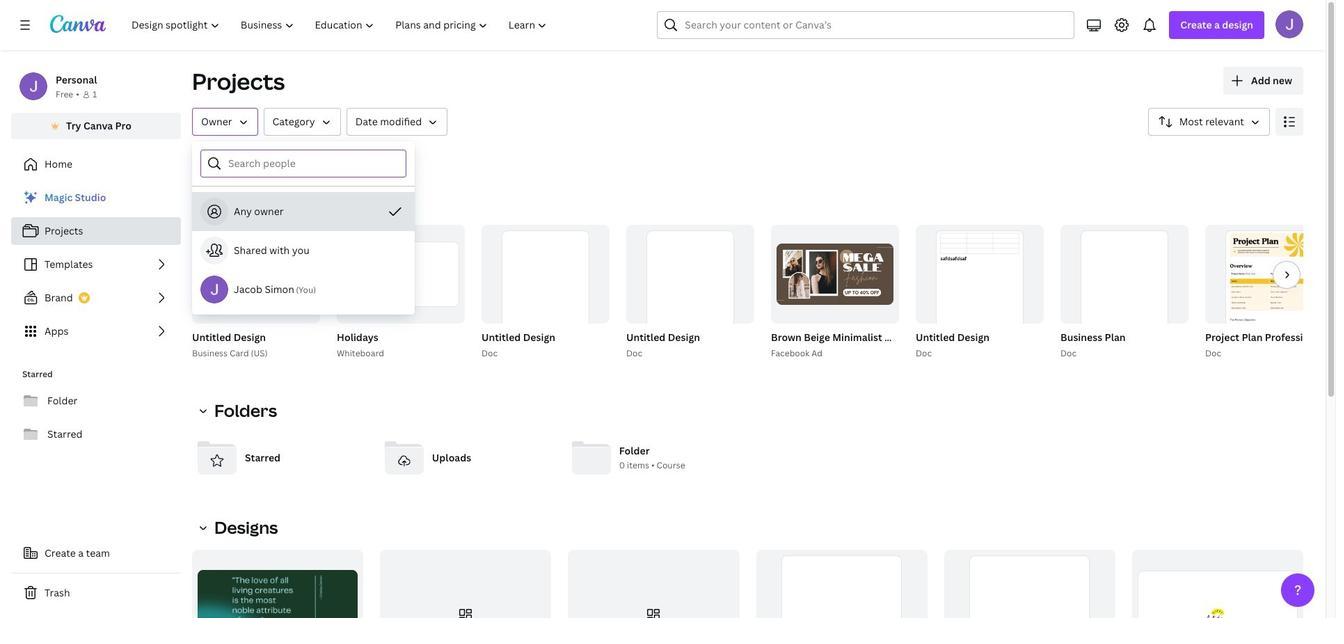 Task type: describe. For each thing, give the bounding box(es) containing it.
Sort by button
[[1148, 108, 1270, 136]]

top level navigation element
[[123, 11, 559, 39]]

Category button
[[263, 108, 341, 136]]

Owner button
[[192, 108, 258, 136]]

3 option from the top
[[192, 270, 415, 309]]



Task type: locate. For each thing, give the bounding box(es) containing it.
jacob simon image
[[1276, 10, 1304, 38]]

option
[[192, 192, 415, 231], [192, 231, 415, 270], [192, 270, 415, 309]]

2 option from the top
[[192, 231, 415, 270]]

Search people search field
[[228, 150, 397, 177]]

list
[[11, 184, 181, 345]]

None search field
[[657, 11, 1075, 39]]

group
[[189, 225, 320, 361], [192, 225, 320, 324], [334, 225, 465, 361], [337, 225, 465, 324], [479, 225, 610, 361], [482, 225, 610, 355], [624, 225, 755, 361], [627, 225, 755, 355], [769, 225, 1035, 361], [771, 225, 899, 324], [913, 225, 1044, 361], [916, 225, 1044, 355], [1058, 225, 1189, 361], [1061, 225, 1189, 355], [1203, 225, 1337, 361], [1206, 225, 1334, 355], [192, 550, 363, 618], [380, 550, 552, 618], [568, 550, 740, 618], [756, 550, 928, 618], [944, 550, 1116, 618], [1132, 550, 1304, 618]]

list box
[[192, 192, 415, 309]]

Date modified button
[[346, 108, 448, 136]]

1 option from the top
[[192, 192, 415, 231]]

Search search field
[[685, 12, 1047, 38]]



Task type: vqa. For each thing, say whether or not it's contained in the screenshot.
if to the top
no



